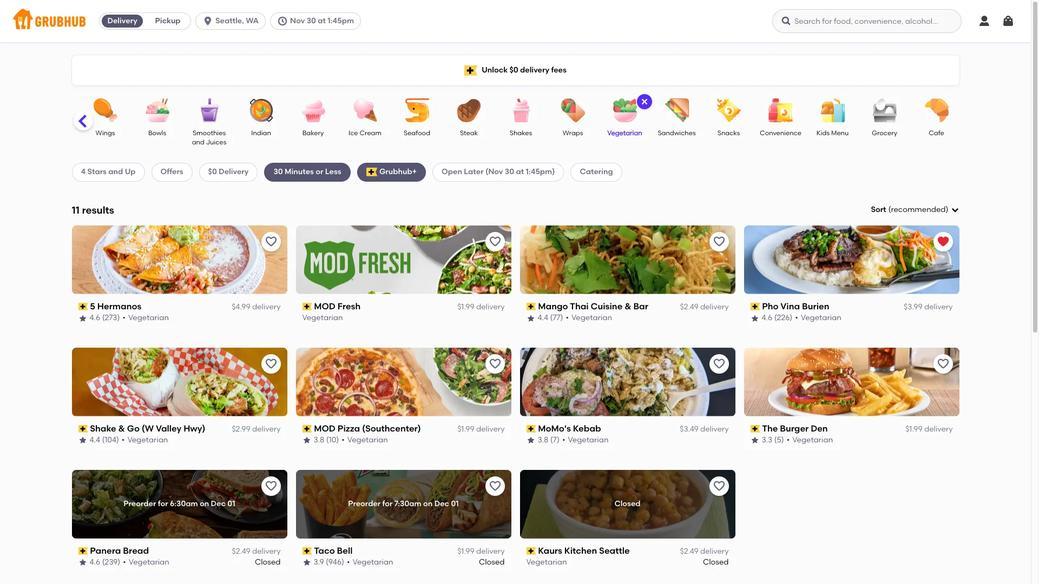 Task type: locate. For each thing, give the bounding box(es) containing it.
save this restaurant image for momo's kebab
[[713, 358, 726, 371]]

• vegetarian down kebab
[[562, 436, 609, 445]]

0 horizontal spatial 01
[[228, 500, 235, 509]]

vegetarian for 3.8 (7)
[[568, 436, 609, 445]]

1 horizontal spatial at
[[516, 167, 524, 177]]

vegetarian for 3.3 (5)
[[793, 436, 833, 445]]

$2.49
[[680, 303, 699, 312], [232, 547, 250, 557], [680, 547, 699, 557]]

mod up 3.8 (10)
[[314, 424, 336, 434]]

mango
[[538, 301, 568, 312]]

save this restaurant button for the burger den
[[934, 354, 953, 374]]

$0
[[510, 65, 519, 75], [208, 167, 217, 177]]

shake
[[90, 424, 116, 434]]

saved restaurant button
[[934, 232, 953, 252]]

1 mod from the top
[[314, 301, 336, 312]]

seattle, wa button
[[196, 12, 270, 30]]

subscription pass image for the burger den
[[751, 426, 760, 433]]

star icon image left 4.6 (273)
[[78, 314, 87, 323]]

$0 right unlock
[[510, 65, 519, 75]]

3.9
[[314, 558, 324, 568]]

save this restaurant image for the burger den
[[937, 358, 950, 371]]

save this restaurant image
[[489, 235, 502, 248], [489, 480, 502, 493]]

for left 6:30am
[[158, 500, 168, 509]]

vegetarian for 4.6 (226)
[[801, 314, 842, 323]]

1 horizontal spatial on
[[423, 500, 433, 509]]

mod for mod fresh
[[314, 301, 336, 312]]

• vegetarian down 'den'
[[787, 436, 833, 445]]

svg image inside nov 30 at 1:45pm 'button'
[[277, 16, 288, 27]]

cuisine
[[591, 301, 623, 312]]

4.6 down pho
[[762, 314, 773, 323]]

1 vertical spatial delivery
[[219, 167, 249, 177]]

1:45pm)
[[526, 167, 555, 177]]

0 vertical spatial save this restaurant image
[[489, 235, 502, 248]]

dec right 7:30am
[[435, 500, 449, 509]]

momo's
[[538, 424, 571, 434]]

1 horizontal spatial 4.4
[[538, 314, 548, 323]]

1 vertical spatial mod
[[314, 424, 336, 434]]

$0 down juices
[[208, 167, 217, 177]]

0 horizontal spatial at
[[318, 16, 326, 25]]

3.8 left (7)
[[538, 436, 549, 445]]

0 horizontal spatial $0
[[208, 167, 217, 177]]

momo's kebab logo image
[[520, 348, 736, 417]]

on right 6:30am
[[200, 500, 209, 509]]

save this restaurant image for mango thai cuisine & bar
[[713, 235, 726, 248]]

subscription pass image for kaurs kitchen seattle
[[527, 548, 536, 555]]

01 right 7:30am
[[451, 500, 459, 509]]

01 right 6:30am
[[228, 500, 235, 509]]

(w
[[142, 424, 154, 434]]

svg image for seattle, wa
[[203, 16, 213, 27]]

6:30am
[[170, 500, 198, 509]]

grubhub plus flag logo image
[[465, 65, 478, 76], [366, 168, 377, 177]]

vegetarian down hermanos
[[128, 314, 169, 323]]

0 vertical spatial and
[[192, 139, 205, 146]]

delivery for the burger den
[[925, 425, 953, 434]]

0 horizontal spatial dec
[[211, 500, 226, 509]]

30 inside 'button'
[[307, 16, 316, 25]]

delivery for shake & go (w valley hwy)
[[252, 425, 281, 434]]

• down hermanos
[[123, 314, 126, 323]]

2 3.8 from the left
[[538, 436, 549, 445]]

burien
[[802, 301, 830, 312]]

1 vertical spatial $0
[[208, 167, 217, 177]]

grubhub plus flag logo image left "grubhub+" on the left top of the page
[[366, 168, 377, 177]]

delivery left pickup
[[107, 16, 137, 25]]

dec right 6:30am
[[211, 500, 226, 509]]

• for hermanos
[[123, 314, 126, 323]]

2 horizontal spatial 30
[[505, 167, 514, 177]]

delivery down juices
[[219, 167, 249, 177]]

1 horizontal spatial 30
[[307, 16, 316, 25]]

• down pho vina burien
[[796, 314, 799, 323]]

at left the 1:45pm)
[[516, 167, 524, 177]]

subscription pass image for 5 hermanos
[[78, 303, 88, 311]]

1 horizontal spatial 01
[[451, 500, 459, 509]]

• vegetarian down bread
[[123, 558, 169, 568]]

vegetarian down burien
[[801, 314, 842, 323]]

vegetarian down mango thai cuisine & bar
[[572, 314, 612, 323]]

1 vertical spatial save this restaurant image
[[489, 480, 502, 493]]

subscription pass image left 'the'
[[751, 426, 760, 433]]

star icon image left 3.8 (7)
[[527, 437, 535, 445]]

• vegetarian down hermanos
[[123, 314, 169, 323]]

grubhub plus flag logo image left unlock
[[465, 65, 478, 76]]

preorder left 6:30am
[[124, 500, 156, 509]]

0 vertical spatial at
[[318, 16, 326, 25]]

pickup
[[155, 16, 181, 25]]

1 horizontal spatial dec
[[435, 500, 449, 509]]

•
[[123, 314, 126, 323], [566, 314, 569, 323], [796, 314, 799, 323], [122, 436, 125, 445], [342, 436, 345, 445], [562, 436, 565, 445], [787, 436, 790, 445], [123, 558, 126, 568], [347, 558, 350, 568]]

and down smoothies
[[192, 139, 205, 146]]

delivery for mod fresh
[[476, 303, 505, 312]]

• right (5)
[[787, 436, 790, 445]]

subscription pass image left shake
[[78, 426, 88, 433]]

indian image
[[242, 99, 280, 122]]

)
[[946, 205, 949, 214]]

vegetarian for 4.4 (104)
[[127, 436, 168, 445]]

1 dec from the left
[[211, 500, 226, 509]]

3.8 left (10)
[[314, 436, 325, 445]]

0 horizontal spatial preorder
[[124, 500, 156, 509]]

1 horizontal spatial preorder
[[348, 500, 381, 509]]

• right (104)
[[122, 436, 125, 445]]

• for pizza
[[342, 436, 345, 445]]

seafood image
[[398, 99, 436, 122]]

steak image
[[450, 99, 488, 122]]

vegetarian for 3.9 (946)
[[353, 558, 393, 568]]

0 horizontal spatial &
[[118, 424, 125, 434]]

2 horizontal spatial svg image
[[1002, 15, 1015, 28]]

star icon image left '4.4 (77)'
[[527, 314, 535, 323]]

minutes
[[285, 167, 314, 177]]

nov
[[290, 16, 305, 25]]

dec
[[211, 500, 226, 509], [435, 500, 449, 509]]

delivery for momo's kebab
[[701, 425, 729, 434]]

(946)
[[326, 558, 344, 568]]

2 dec from the left
[[435, 500, 449, 509]]

30
[[307, 16, 316, 25], [274, 167, 283, 177], [505, 167, 514, 177]]

star icon image left '4.6 (239)'
[[78, 559, 87, 568]]

• right (7)
[[562, 436, 565, 445]]

save this restaurant button for mod fresh
[[485, 232, 505, 252]]

0 horizontal spatial on
[[200, 500, 209, 509]]

mod fresh logo image
[[296, 226, 511, 294]]

star icon image for momo's kebab
[[527, 437, 535, 445]]

1 for from the left
[[158, 500, 168, 509]]

delivery for pho vina burien
[[925, 303, 953, 312]]

preorder for bell
[[348, 500, 381, 509]]

for for bell
[[383, 500, 393, 509]]

01
[[228, 500, 235, 509], [451, 500, 459, 509]]

mango thai cuisine & bar logo image
[[520, 226, 736, 294]]

subscription pass image left kaurs
[[527, 548, 536, 555]]

star icon image
[[78, 314, 87, 323], [527, 314, 535, 323], [751, 314, 759, 323], [78, 437, 87, 445], [302, 437, 311, 445], [527, 437, 535, 445], [751, 437, 759, 445], [78, 559, 87, 568], [302, 559, 311, 568]]

1 horizontal spatial delivery
[[219, 167, 249, 177]]

$2.49 delivery
[[680, 303, 729, 312], [232, 547, 281, 557], [680, 547, 729, 557]]

subscription pass image for panera bread
[[78, 548, 88, 555]]

1 01 from the left
[[228, 500, 235, 509]]

pho vina burien
[[762, 301, 830, 312]]

$2.49 for kaurs kitchen seattle
[[680, 547, 699, 557]]

0 horizontal spatial svg image
[[203, 16, 213, 27]]

grocery
[[872, 129, 898, 137]]

2 for from the left
[[383, 500, 393, 509]]

1 3.8 from the left
[[314, 436, 325, 445]]

& left bar
[[625, 301, 632, 312]]

kaurs
[[538, 546, 562, 556]]

momo's kebab
[[538, 424, 601, 434]]

snacks image
[[710, 99, 748, 122]]

for
[[158, 500, 168, 509], [383, 500, 393, 509]]

• vegetarian down mango thai cuisine & bar
[[566, 314, 612, 323]]

1 vertical spatial at
[[516, 167, 524, 177]]

0 horizontal spatial grubhub plus flag logo image
[[366, 168, 377, 177]]

burger
[[780, 424, 809, 434]]

1 horizontal spatial and
[[192, 139, 205, 146]]

30 left minutes at the left of the page
[[274, 167, 283, 177]]

$1.99
[[458, 303, 475, 312], [458, 425, 475, 434], [906, 425, 923, 434], [458, 547, 475, 557]]

1 vertical spatial and
[[108, 167, 123, 177]]

kids menu image
[[814, 99, 852, 122]]

up
[[125, 167, 136, 177]]

0 horizontal spatial for
[[158, 500, 168, 509]]

star icon image left 3.8 (10)
[[302, 437, 311, 445]]

open
[[442, 167, 462, 177]]

4
[[81, 167, 86, 177]]

4.6 down 5
[[90, 314, 100, 323]]

star icon image left 4.4 (104)
[[78, 437, 87, 445]]

2 01 from the left
[[451, 500, 459, 509]]

grocery image
[[866, 99, 904, 122]]

subscription pass image left panera
[[78, 548, 88, 555]]

subscription pass image left the "mango"
[[527, 303, 536, 311]]

2 on from the left
[[423, 500, 433, 509]]

4.4 left (77)
[[538, 314, 548, 323]]

star icon image left 4.6 (226) at the right
[[751, 314, 759, 323]]

save this restaurant image for 5 hermanos
[[264, 235, 277, 248]]

star icon image for shake & go (w valley hwy)
[[78, 437, 87, 445]]

30 minutes or less
[[274, 167, 341, 177]]

0 horizontal spatial 4.4
[[90, 436, 100, 445]]

at
[[318, 16, 326, 25], [516, 167, 524, 177]]

4.6 (226)
[[762, 314, 793, 323]]

soup image
[[34, 99, 72, 122]]

2 save this restaurant image from the top
[[489, 480, 502, 493]]

star icon image for the burger den
[[751, 437, 759, 445]]

cream
[[360, 129, 382, 137]]

grubhub plus flag logo image for unlock $0 delivery fees
[[465, 65, 478, 76]]

$1.99 delivery for mod fresh
[[458, 303, 505, 312]]

kids menu
[[817, 129, 849, 137]]

the burger den logo image
[[744, 348, 960, 417]]

1 preorder from the left
[[124, 500, 156, 509]]

• for vina
[[796, 314, 799, 323]]

kebab
[[573, 424, 601, 434]]

wa
[[246, 16, 259, 25]]

closed for taco bell
[[479, 558, 505, 568]]

save this restaurant image for panera bread
[[264, 480, 277, 493]]

seattle
[[599, 546, 630, 556]]

& left "go"
[[118, 424, 125, 434]]

4.6
[[90, 314, 100, 323], [762, 314, 773, 323], [90, 558, 100, 568]]

svg image
[[978, 15, 991, 28], [781, 16, 792, 27], [640, 97, 649, 106], [951, 206, 960, 215]]

kids
[[817, 129, 830, 137]]

1 horizontal spatial for
[[383, 500, 393, 509]]

svg image
[[1002, 15, 1015, 28], [203, 16, 213, 27], [277, 16, 288, 27]]

and left the up
[[108, 167, 123, 177]]

for for bread
[[158, 500, 168, 509]]

4.4 for mango thai cuisine & bar
[[538, 314, 548, 323]]

star icon image for 5 hermanos
[[78, 314, 87, 323]]

subscription pass image for mango thai cuisine & bar
[[527, 303, 536, 311]]

subscription pass image
[[78, 303, 88, 311], [302, 303, 312, 311], [527, 303, 536, 311], [751, 303, 760, 311], [78, 426, 88, 433], [527, 426, 536, 433], [78, 548, 88, 555]]

subscription pass image left pho
[[751, 303, 760, 311]]

None field
[[871, 205, 960, 216]]

kaurs kitchen seattle
[[538, 546, 630, 556]]

vegetarian down kebab
[[568, 436, 609, 445]]

• for thai
[[566, 314, 569, 323]]

$3.49 delivery
[[680, 425, 729, 434]]

svg image inside seattle, wa button
[[203, 16, 213, 27]]

bakery image
[[294, 99, 332, 122]]

1 horizontal spatial grubhub plus flag logo image
[[465, 65, 478, 76]]

vegetarian down the mod pizza (southcenter)
[[348, 436, 388, 445]]

star icon image for mango thai cuisine & bar
[[527, 314, 535, 323]]

• vegetarian down shake & go (w valley hwy)
[[122, 436, 168, 445]]

save this restaurant button for taco bell
[[485, 477, 505, 496]]

subscription pass image left 5
[[78, 303, 88, 311]]

subscription pass image for mod pizza (southcenter)
[[302, 426, 312, 433]]

subscription pass image left momo's
[[527, 426, 536, 433]]

0 vertical spatial 4.4
[[538, 314, 548, 323]]

vegetarian down shake & go (w valley hwy)
[[127, 436, 168, 445]]

fresh
[[338, 301, 361, 312]]

on right 7:30am
[[423, 500, 433, 509]]

1 horizontal spatial $0
[[510, 65, 519, 75]]

save this restaurant image for shake & go (w valley hwy)
[[264, 358, 277, 371]]

vegetarian down bread
[[129, 558, 169, 568]]

2 mod from the top
[[314, 424, 336, 434]]

mod left fresh
[[314, 301, 336, 312]]

seafood
[[404, 129, 430, 137]]

1 vertical spatial grubhub plus flag logo image
[[366, 168, 377, 177]]

1 on from the left
[[200, 500, 209, 509]]

subscription pass image left pizza
[[302, 426, 312, 433]]

vegetarian right (946)
[[353, 558, 393, 568]]

vegetarian for 4.4 (77)
[[572, 314, 612, 323]]

cafe image
[[918, 99, 956, 122]]

3.8 for mod pizza (southcenter)
[[314, 436, 325, 445]]

• right (10)
[[342, 436, 345, 445]]

shakes
[[510, 129, 532, 137]]

1 horizontal spatial 3.8
[[538, 436, 549, 445]]

for left 7:30am
[[383, 500, 393, 509]]

dec for panera bread
[[211, 500, 226, 509]]

subscription pass image left the taco
[[302, 548, 312, 555]]

svg image for nov 30 at 1:45pm
[[277, 16, 288, 27]]

ice cream image
[[346, 99, 384, 122]]

recommended
[[891, 205, 946, 214]]

1 horizontal spatial svg image
[[277, 16, 288, 27]]

save this restaurant button
[[261, 232, 281, 252], [485, 232, 505, 252], [710, 232, 729, 252], [261, 354, 281, 374], [485, 354, 505, 374], [710, 354, 729, 374], [934, 354, 953, 374], [261, 477, 281, 496], [485, 477, 505, 496], [710, 477, 729, 496]]

• down bell
[[347, 558, 350, 568]]

save this restaurant button for 5 hermanos
[[261, 232, 281, 252]]

• vegetarian down the mod pizza (southcenter)
[[342, 436, 388, 445]]

4.6 for 5
[[90, 314, 100, 323]]

at left 1:45pm
[[318, 16, 326, 25]]

smoothies and juices image
[[190, 99, 228, 122]]

delivery for taco bell
[[476, 547, 505, 557]]

mod pizza (southcenter)
[[314, 424, 421, 434]]

0 vertical spatial &
[[625, 301, 632, 312]]

2 preorder from the left
[[348, 500, 381, 509]]

bar
[[634, 301, 649, 312]]

star icon image left 3.3
[[751, 437, 759, 445]]

subscription pass image
[[302, 426, 312, 433], [751, 426, 760, 433], [302, 548, 312, 555], [527, 548, 536, 555]]

preorder for bread
[[124, 500, 156, 509]]

0 vertical spatial delivery
[[107, 16, 137, 25]]

subscription pass image for mod fresh
[[302, 303, 312, 311]]

0 horizontal spatial 30
[[274, 167, 283, 177]]

$1.99 delivery for the burger den
[[906, 425, 953, 434]]

• vegetarian for burger
[[787, 436, 833, 445]]

and
[[192, 139, 205, 146], [108, 167, 123, 177]]

mod pizza (southcenter) logo image
[[296, 348, 511, 417]]

0 horizontal spatial delivery
[[107, 16, 137, 25]]

dec for taco bell
[[435, 500, 449, 509]]

0 vertical spatial $0
[[510, 65, 519, 75]]

• right (77)
[[566, 314, 569, 323]]

preorder left 7:30am
[[348, 500, 381, 509]]

1 save this restaurant image from the top
[[489, 235, 502, 248]]

1 vertical spatial 4.4
[[90, 436, 100, 445]]

3.8
[[314, 436, 325, 445], [538, 436, 549, 445]]

valley
[[156, 424, 182, 434]]

• vegetarian for hermanos
[[123, 314, 169, 323]]

01 for taco bell
[[451, 500, 459, 509]]

5 hermanos
[[90, 301, 142, 312]]

subscription pass image left mod fresh
[[302, 303, 312, 311]]

4.4 down shake
[[90, 436, 100, 445]]

4.4 for shake & go (w valley hwy)
[[90, 436, 100, 445]]

steak
[[460, 129, 478, 137]]

$1.99 for mod pizza (southcenter)
[[458, 425, 475, 434]]

save this restaurant button for mod pizza (southcenter)
[[485, 354, 505, 374]]

5
[[90, 301, 95, 312]]

0 vertical spatial grubhub plus flag logo image
[[465, 65, 478, 76]]

• vegetarian down burien
[[796, 314, 842, 323]]

$3.49
[[680, 425, 699, 434]]

the burger den
[[762, 424, 828, 434]]

save this restaurant image for kaurs kitchen seattle
[[713, 480, 726, 493]]

30 right nov
[[307, 16, 316, 25]]

• vegetarian down bell
[[347, 558, 393, 568]]

0 horizontal spatial 3.8
[[314, 436, 325, 445]]

vegetarian down 'den'
[[793, 436, 833, 445]]

save this restaurant image
[[264, 235, 277, 248], [713, 235, 726, 248], [264, 358, 277, 371], [489, 358, 502, 371], [713, 358, 726, 371], [937, 358, 950, 371], [264, 480, 277, 493], [713, 480, 726, 493]]

11 results
[[72, 204, 114, 216]]

30 right '(nov'
[[505, 167, 514, 177]]

4.4
[[538, 314, 548, 323], [90, 436, 100, 445]]

vegetarian for 3.8 (10)
[[348, 436, 388, 445]]

0 vertical spatial mod
[[314, 301, 336, 312]]

4.6 down panera
[[90, 558, 100, 568]]



Task type: vqa. For each thing, say whether or not it's contained in the screenshot.
ESPRESSO related to Urth
no



Task type: describe. For each thing, give the bounding box(es) containing it.
$3.99 delivery
[[904, 303, 953, 312]]

3.3 (5)
[[762, 436, 784, 445]]

wings image
[[86, 99, 124, 122]]

$0 delivery
[[208, 167, 249, 177]]

delivery for mod pizza (southcenter)
[[476, 425, 505, 434]]

3.8 (10)
[[314, 436, 339, 445]]

grubhub+
[[379, 167, 417, 177]]

save this restaurant button for momo's kebab
[[710, 354, 729, 374]]

mod fresh
[[314, 301, 361, 312]]

(226)
[[775, 314, 793, 323]]

11
[[72, 204, 80, 216]]

3.9 (946)
[[314, 558, 344, 568]]

• down the 'panera bread'
[[123, 558, 126, 568]]

taco
[[314, 546, 335, 556]]

$1.99 for mod fresh
[[458, 303, 475, 312]]

grubhub plus flag logo image for grubhub+
[[366, 168, 377, 177]]

$2.49 for panera bread
[[232, 547, 250, 557]]

$1.99 delivery for mod pizza (southcenter)
[[458, 425, 505, 434]]

(273)
[[102, 314, 120, 323]]

delivery for mango thai cuisine & bar
[[701, 303, 729, 312]]

• vegetarian for thai
[[566, 314, 612, 323]]

save this restaurant button for mango thai cuisine & bar
[[710, 232, 729, 252]]

none field containing sort
[[871, 205, 960, 216]]

indian
[[251, 129, 271, 137]]

vegetarian down vegetarian image
[[608, 129, 643, 137]]

hwy)
[[184, 424, 205, 434]]

panera bread
[[90, 546, 149, 556]]

vegetarian down mod fresh
[[302, 314, 343, 323]]

pho vina burien logo image
[[744, 226, 960, 294]]

mod for mod pizza (southcenter)
[[314, 424, 336, 434]]

preorder for 6:30am on dec 01
[[124, 500, 235, 509]]

(southcenter)
[[362, 424, 421, 434]]

panera
[[90, 546, 121, 556]]

01 for panera bread
[[228, 500, 235, 509]]

ice
[[349, 129, 358, 137]]

• vegetarian for vina
[[796, 314, 842, 323]]

fees
[[551, 65, 567, 75]]

shake & go (w valley hwy)
[[90, 424, 205, 434]]

Search for food, convenience, alcohol... search field
[[773, 9, 962, 33]]

4.4 (104)
[[90, 436, 119, 445]]

at inside 'button'
[[318, 16, 326, 25]]

snacks
[[718, 129, 740, 137]]

star icon image left 3.9 on the left
[[302, 559, 311, 568]]

closed for kaurs kitchen seattle
[[703, 558, 729, 568]]

delivery button
[[100, 12, 145, 30]]

unlock $0 delivery fees
[[482, 65, 567, 75]]

open later (nov 30 at 1:45pm)
[[442, 167, 555, 177]]

• for kebab
[[562, 436, 565, 445]]

• vegetarian for &
[[122, 436, 168, 445]]

on for bread
[[200, 500, 209, 509]]

$2.49 for mango thai cuisine & bar
[[680, 303, 699, 312]]

stars
[[87, 167, 107, 177]]

star icon image for mod pizza (southcenter)
[[302, 437, 311, 445]]

wings
[[96, 129, 115, 137]]

den
[[811, 424, 828, 434]]

1:45pm
[[328, 16, 354, 25]]

subscription pass image for momo's kebab
[[527, 426, 536, 433]]

$2.49 delivery for mango thai cuisine & bar
[[680, 303, 729, 312]]

1 horizontal spatial &
[[625, 301, 632, 312]]

5 hermanos logo image
[[72, 226, 287, 294]]

the
[[762, 424, 778, 434]]

vegetarian down kaurs
[[527, 558, 567, 568]]

sandwiches
[[658, 129, 696, 137]]

vegetarian for 4.6 (239)
[[129, 558, 169, 568]]

smoothies
[[193, 129, 226, 137]]

delivery inside button
[[107, 16, 137, 25]]

0 horizontal spatial and
[[108, 167, 123, 177]]

(
[[889, 205, 891, 214]]

bowls
[[148, 129, 166, 137]]

preorder for 7:30am on dec 01
[[348, 500, 459, 509]]

sort ( recommended )
[[871, 205, 949, 214]]

unlock
[[482, 65, 508, 75]]

(7)
[[551, 436, 560, 445]]

sort
[[871, 205, 887, 214]]

on for bell
[[423, 500, 433, 509]]

• vegetarian for kebab
[[562, 436, 609, 445]]

save this restaurant button for kaurs kitchen seattle
[[710, 477, 729, 496]]

subscription pass image for pho vina burien
[[751, 303, 760, 311]]

(104)
[[102, 436, 119, 445]]

offers
[[161, 167, 183, 177]]

subscription pass image for shake & go (w valley hwy)
[[78, 426, 88, 433]]

save this restaurant image for mod pizza (southcenter)
[[489, 358, 502, 371]]

smoothies and juices
[[192, 129, 227, 146]]

subscription pass image for taco bell
[[302, 548, 312, 555]]

menu
[[832, 129, 849, 137]]

$1.99 for taco bell
[[458, 547, 475, 557]]

(77)
[[550, 314, 563, 323]]

$2.99 delivery
[[232, 425, 281, 434]]

seattle, wa
[[216, 16, 259, 25]]

$4.99
[[232, 303, 250, 312]]

delivery for 5 hermanos
[[252, 303, 281, 312]]

wraps image
[[554, 99, 592, 122]]

(10)
[[326, 436, 339, 445]]

3.8 for momo's kebab
[[538, 436, 549, 445]]

bowls image
[[138, 99, 176, 122]]

4.4 (77)
[[538, 314, 563, 323]]

(5)
[[775, 436, 784, 445]]

• for burger
[[787, 436, 790, 445]]

bakery
[[302, 129, 324, 137]]

convenience
[[760, 129, 802, 137]]

shakes image
[[502, 99, 540, 122]]

save this restaurant button for panera bread
[[261, 477, 281, 496]]

1 vertical spatial &
[[118, 424, 125, 434]]

delivery for panera bread
[[252, 547, 281, 557]]

main navigation navigation
[[0, 0, 1031, 42]]

pickup button
[[145, 12, 191, 30]]

kitchen
[[565, 546, 597, 556]]

vegetarian image
[[606, 99, 644, 122]]

delivery for kaurs kitchen seattle
[[701, 547, 729, 557]]

save this restaurant image for mod fresh
[[489, 235, 502, 248]]

7:30am
[[395, 500, 422, 509]]

go
[[127, 424, 140, 434]]

$1.99 delivery for taco bell
[[458, 547, 505, 557]]

taco bell
[[314, 546, 353, 556]]

and inside smoothies and juices
[[192, 139, 205, 146]]

4.6 (273)
[[90, 314, 120, 323]]

convenience image
[[762, 99, 800, 122]]

$2.49 delivery for panera bread
[[232, 547, 281, 557]]

$1.99 for the burger den
[[906, 425, 923, 434]]

$4.99 delivery
[[232, 303, 281, 312]]

results
[[82, 204, 114, 216]]

vegetarian for 4.6 (273)
[[128, 314, 169, 323]]

or
[[316, 167, 323, 177]]

$3.99
[[904, 303, 923, 312]]

nov 30 at 1:45pm
[[290, 16, 354, 25]]

shake & go (w valley hwy) logo image
[[72, 348, 287, 417]]

4 stars and up
[[81, 167, 136, 177]]

4.6 (239)
[[90, 558, 120, 568]]

• for &
[[122, 436, 125, 445]]

$2.99
[[232, 425, 250, 434]]

vina
[[781, 301, 800, 312]]

$2.49 delivery for kaurs kitchen seattle
[[680, 547, 729, 557]]

nov 30 at 1:45pm button
[[270, 12, 366, 30]]

(nov
[[486, 167, 503, 177]]

juices
[[206, 139, 227, 146]]

mango thai cuisine & bar
[[538, 301, 649, 312]]

star icon image for pho vina burien
[[751, 314, 759, 323]]

ice cream
[[349, 129, 382, 137]]

save this restaurant button for shake & go (w valley hwy)
[[261, 354, 281, 374]]

sandwiches image
[[658, 99, 696, 122]]

saved restaurant image
[[937, 235, 950, 248]]

4.6 for pho
[[762, 314, 773, 323]]

• vegetarian for pizza
[[342, 436, 388, 445]]

bell
[[337, 546, 353, 556]]

closed for panera bread
[[255, 558, 281, 568]]

later
[[464, 167, 484, 177]]

seattle,
[[216, 16, 244, 25]]

save this restaurant image for taco bell
[[489, 480, 502, 493]]



